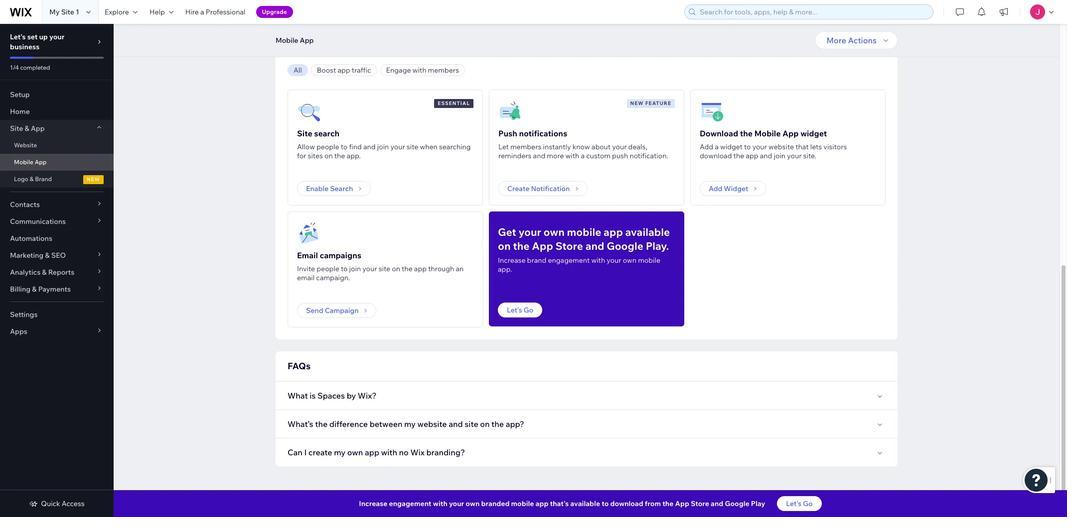 Task type: locate. For each thing, give the bounding box(es) containing it.
2 horizontal spatial mobile
[[754, 129, 781, 139]]

marketing & seo
[[10, 251, 66, 260]]

mobile app
[[276, 36, 314, 45], [14, 158, 47, 166]]

logo
[[14, 175, 28, 183]]

hire
[[185, 7, 199, 16]]

1 horizontal spatial let's go button
[[777, 497, 822, 512]]

1 vertical spatial members
[[510, 143, 541, 152]]

1 horizontal spatial engagement
[[548, 256, 590, 265]]

branded
[[481, 500, 510, 509]]

new inside sidebar 'element'
[[87, 176, 100, 183]]

0 vertical spatial add
[[700, 143, 713, 152]]

google left play. at the right top of page
[[607, 240, 643, 253]]

email campaigns heading
[[297, 250, 361, 262]]

& right logo
[[30, 175, 34, 183]]

0 horizontal spatial site
[[10, 124, 23, 133]]

campaign.
[[316, 274, 350, 283]]

app. left brand
[[498, 265, 512, 274]]

the left through
[[402, 265, 413, 274]]

a
[[200, 7, 204, 16], [715, 143, 719, 152], [581, 152, 585, 160]]

increase
[[498, 256, 526, 265], [359, 500, 387, 509]]

1 people from the top
[[317, 143, 339, 152]]

site & app
[[10, 124, 45, 133]]

mobile app inside mobile app "link"
[[14, 158, 47, 166]]

1 vertical spatial increase
[[359, 500, 387, 509]]

site inside 'site search allow people to find and join your site when searching for sites on the app.'
[[297, 129, 312, 139]]

create notification button
[[498, 181, 588, 196]]

store
[[556, 240, 583, 253], [691, 500, 709, 509]]

people inside 'site search allow people to find and join your site when searching for sites on the app.'
[[317, 143, 339, 152]]

mobile inside mobile app "link"
[[14, 158, 33, 166]]

0 vertical spatial website
[[769, 143, 794, 152]]

0 vertical spatial widget
[[801, 129, 827, 139]]

app up all
[[300, 36, 314, 45]]

billing & payments
[[10, 285, 71, 294]]

mobile
[[567, 226, 601, 239], [638, 256, 660, 265], [511, 500, 534, 509]]

actions
[[848, 35, 877, 45]]

1 vertical spatial mobile
[[754, 129, 781, 139]]

& left seo
[[45, 251, 50, 260]]

from
[[645, 500, 661, 509]]

0 horizontal spatial store
[[556, 240, 583, 253]]

0 vertical spatial mobile app
[[276, 36, 314, 45]]

communications
[[10, 217, 66, 226]]

notification
[[531, 184, 570, 193]]

can i create my own app with no wix branding?
[[288, 448, 465, 458]]

1 vertical spatial people
[[317, 265, 339, 274]]

0 vertical spatial people
[[317, 143, 339, 152]]

0 vertical spatial new
[[630, 100, 644, 107]]

join right find
[[377, 143, 389, 152]]

0 vertical spatial let's
[[507, 306, 522, 315]]

1 horizontal spatial a
[[581, 152, 585, 160]]

new down mobile app "link"
[[87, 176, 100, 183]]

the left find
[[334, 152, 345, 160]]

no
[[399, 448, 409, 458]]

0 horizontal spatial let's
[[507, 306, 522, 315]]

1 horizontal spatial increase
[[498, 256, 526, 265]]

site & app button
[[0, 120, 114, 137]]

1/4 completed
[[10, 64, 50, 71]]

mobile down website
[[14, 158, 33, 166]]

to down campaigns at the left of the page
[[341, 265, 348, 274]]

1 horizontal spatial available
[[625, 226, 670, 239]]

the inside email campaigns invite people to join your site on the app through an email campaign.
[[402, 265, 413, 274]]

the down get
[[513, 240, 530, 253]]

1 vertical spatial mobile app
[[14, 158, 47, 166]]

people inside email campaigns invite people to join your site on the app through an email campaign.
[[317, 265, 339, 274]]

widget up lets
[[801, 129, 827, 139]]

my
[[404, 420, 416, 430], [334, 448, 345, 458]]

a right hire
[[200, 7, 204, 16]]

members up essential at the left of page
[[428, 66, 459, 75]]

to inside email campaigns invite people to join your site on the app through an email campaign.
[[341, 265, 348, 274]]

1 vertical spatial new
[[87, 176, 100, 183]]

download down download
[[700, 152, 732, 160]]

app up website
[[31, 124, 45, 133]]

1 vertical spatial site
[[379, 265, 390, 274]]

on down get
[[498, 240, 511, 253]]

1 vertical spatial widget
[[720, 143, 743, 152]]

1 vertical spatial go
[[803, 500, 813, 509]]

add left widget
[[709, 184, 722, 193]]

2 horizontal spatial site
[[297, 129, 312, 139]]

2 horizontal spatial site
[[465, 420, 478, 430]]

site inside site & app popup button
[[10, 124, 23, 133]]

1 vertical spatial engagement
[[389, 500, 431, 509]]

0 horizontal spatial a
[[200, 7, 204, 16]]

engage
[[386, 66, 411, 75]]

0 vertical spatial let's go
[[507, 306, 533, 315]]

widget down download
[[720, 143, 743, 152]]

0 vertical spatial app.
[[347, 152, 361, 160]]

notifications
[[519, 129, 567, 139]]

download left the from
[[610, 500, 643, 509]]

1 horizontal spatial mobile app
[[276, 36, 314, 45]]

to
[[341, 143, 348, 152], [744, 143, 751, 152], [341, 265, 348, 274], [602, 500, 609, 509]]

google left play
[[725, 500, 749, 509]]

more
[[827, 35, 846, 45]]

add inside download the mobile app widget add a widget to your website that lets visitors download the app and join your site.
[[700, 143, 713, 152]]

more actions
[[827, 35, 877, 45]]

1 horizontal spatial download
[[700, 152, 732, 160]]

0 horizontal spatial available
[[570, 500, 600, 509]]

1 horizontal spatial google
[[725, 500, 749, 509]]

engagement
[[548, 256, 590, 265], [389, 500, 431, 509]]

1 horizontal spatial new
[[630, 100, 644, 107]]

1 horizontal spatial let's go
[[786, 500, 813, 509]]

growth and marketing tools
[[288, 42, 407, 53]]

app up that
[[783, 129, 799, 139]]

0 vertical spatial my
[[404, 420, 416, 430]]

traffic
[[352, 66, 371, 75]]

0 horizontal spatial google
[[607, 240, 643, 253]]

0 horizontal spatial mobile
[[14, 158, 33, 166]]

on right sites
[[324, 152, 333, 160]]

can
[[288, 448, 302, 458]]

mobile inside mobile app button
[[276, 36, 298, 45]]

0 vertical spatial available
[[625, 226, 670, 239]]

quick
[[41, 500, 60, 509]]

people down email campaigns heading
[[317, 265, 339, 274]]

1 vertical spatial app.
[[498, 265, 512, 274]]

0 horizontal spatial let's go button
[[498, 303, 542, 318]]

0 horizontal spatial download
[[610, 500, 643, 509]]

home link
[[0, 103, 114, 120]]

the right download
[[740, 129, 753, 139]]

2 people from the top
[[317, 265, 339, 274]]

new left feature
[[630, 100, 644, 107]]

the inside 'site search allow people to find and join your site when searching for sites on the app.'
[[334, 152, 345, 160]]

& left reports
[[42, 268, 47, 277]]

app inside popup button
[[31, 124, 45, 133]]

download the mobile app widget add a widget to your website that lets visitors download the app and join your site.
[[700, 129, 847, 160]]

0 horizontal spatial mobile app
[[14, 158, 47, 166]]

0 horizontal spatial site
[[379, 265, 390, 274]]

0 vertical spatial increase
[[498, 256, 526, 265]]

1 vertical spatial my
[[334, 448, 345, 458]]

the right the from
[[662, 500, 674, 509]]

app inside download the mobile app widget add a widget to your website that lets visitors download the app and join your site.
[[783, 129, 799, 139]]

1 horizontal spatial mobile
[[567, 226, 601, 239]]

a down download
[[715, 143, 719, 152]]

more
[[547, 152, 564, 160]]

1 vertical spatial download
[[610, 500, 643, 509]]

for
[[297, 152, 306, 160]]

site search allow people to find and join your site when searching for sites on the app.
[[297, 129, 471, 160]]

1 horizontal spatial site
[[407, 143, 418, 152]]

download the mobile app widget heading
[[700, 128, 827, 140]]

0 vertical spatial site
[[407, 143, 418, 152]]

app up brand
[[532, 240, 553, 253]]

1 horizontal spatial members
[[510, 143, 541, 152]]

app up "brand"
[[35, 158, 47, 166]]

& up website
[[25, 124, 29, 133]]

app inside download the mobile app widget add a widget to your website that lets visitors download the app and join your site.
[[746, 152, 758, 160]]

analytics & reports
[[10, 268, 74, 277]]

&
[[25, 124, 29, 133], [30, 175, 34, 183], [45, 251, 50, 260], [42, 268, 47, 277], [32, 285, 37, 294]]

0 horizontal spatial let's go
[[507, 306, 533, 315]]

create
[[308, 448, 332, 458]]

join inside 'site search allow people to find and join your site when searching for sites on the app.'
[[377, 143, 389, 152]]

1 vertical spatial mobile
[[638, 256, 660, 265]]

site left 1
[[61, 7, 74, 16]]

0 horizontal spatial go
[[524, 306, 533, 315]]

1 horizontal spatial join
[[377, 143, 389, 152]]

site for search
[[297, 129, 312, 139]]

site down home
[[10, 124, 23, 133]]

1 horizontal spatial store
[[691, 500, 709, 509]]

to right that's
[[602, 500, 609, 509]]

my right between
[[404, 420, 416, 430]]

app inside "link"
[[35, 158, 47, 166]]

site inside email campaigns invite people to join your site on the app through an email campaign.
[[379, 265, 390, 274]]

a left custom
[[581, 152, 585, 160]]

1 horizontal spatial widget
[[801, 129, 827, 139]]

lets
[[810, 143, 822, 152]]

1 horizontal spatial mobile
[[276, 36, 298, 45]]

on left through
[[392, 265, 400, 274]]

2 vertical spatial site
[[465, 420, 478, 430]]

your inside email campaigns invite people to join your site on the app through an email campaign.
[[363, 265, 377, 274]]

to down download the mobile app widget heading
[[744, 143, 751, 152]]

0 vertical spatial mobile
[[567, 226, 601, 239]]

members down push notifications heading
[[510, 143, 541, 152]]

0 vertical spatial google
[[607, 240, 643, 253]]

site up allow
[[297, 129, 312, 139]]

2 horizontal spatial a
[[715, 143, 719, 152]]

app inside get your own mobile app available on the app store and google play. increase brand engagement with your own mobile app.
[[532, 240, 553, 253]]

1 vertical spatial store
[[691, 500, 709, 509]]

website left that
[[769, 143, 794, 152]]

site inside 'site search allow people to find and join your site when searching for sites on the app.'
[[407, 143, 418, 152]]

0 vertical spatial engagement
[[548, 256, 590, 265]]

add inside button
[[709, 184, 722, 193]]

0 vertical spatial download
[[700, 152, 732, 160]]

with
[[412, 66, 426, 75], [565, 152, 579, 160], [591, 256, 605, 265], [381, 448, 397, 458], [433, 500, 447, 509]]

2 vertical spatial mobile
[[14, 158, 33, 166]]

people for search
[[317, 143, 339, 152]]

app. up search
[[347, 152, 361, 160]]

mobile right download
[[754, 129, 781, 139]]

push
[[498, 129, 517, 139]]

download
[[700, 129, 738, 139]]

with inside push notifications let members instantly know about your deals, reminders and more with a custom push notification.
[[565, 152, 579, 160]]

your inside let's set up your business
[[49, 32, 64, 41]]

google inside get your own mobile app available on the app store and google play. increase brand engagement with your own mobile app.
[[607, 240, 643, 253]]

2 horizontal spatial join
[[774, 152, 786, 160]]

mobile app inside mobile app button
[[276, 36, 314, 45]]

available right that's
[[570, 500, 600, 509]]

increase inside get your own mobile app available on the app store and google play. increase brand engagement with your own mobile app.
[[498, 256, 526, 265]]

engage with members
[[386, 66, 459, 75]]

let's set up your business
[[10, 32, 64, 51]]

0 vertical spatial go
[[524, 306, 533, 315]]

what
[[288, 391, 308, 401]]

my site 1
[[49, 7, 79, 16]]

app inside email campaigns invite people to join your site on the app through an email campaign.
[[414, 265, 427, 274]]

add down download
[[700, 143, 713, 152]]

get
[[498, 226, 516, 239]]

0 horizontal spatial app.
[[347, 152, 361, 160]]

0 vertical spatial store
[[556, 240, 583, 253]]

download inside download the mobile app widget add a widget to your website that lets visitors download the app and join your site.
[[700, 152, 732, 160]]

0 horizontal spatial new
[[87, 176, 100, 183]]

a inside push notifications let members instantly know about your deals, reminders and more with a custom push notification.
[[581, 152, 585, 160]]

store inside get your own mobile app available on the app store and google play. increase brand engagement with your own mobile app.
[[556, 240, 583, 253]]

mobile down upgrade button at the left top of page
[[276, 36, 298, 45]]

1 horizontal spatial my
[[404, 420, 416, 430]]

automations link
[[0, 230, 114, 247]]

your
[[49, 32, 64, 41], [391, 143, 405, 152], [612, 143, 627, 152], [752, 143, 767, 152], [787, 152, 802, 160], [519, 226, 541, 239], [607, 256, 621, 265], [363, 265, 377, 274], [449, 500, 464, 509]]

custom
[[586, 152, 611, 160]]

upgrade
[[262, 8, 287, 15]]

people down search at the top of the page
[[317, 143, 339, 152]]

access
[[62, 500, 85, 509]]

join down campaigns at the left of the page
[[349, 265, 361, 274]]

1 horizontal spatial app.
[[498, 265, 512, 274]]

reminders
[[498, 152, 532, 160]]

website inside download the mobile app widget add a widget to your website that lets visitors download the app and join your site.
[[769, 143, 794, 152]]

google
[[607, 240, 643, 253], [725, 500, 749, 509]]

spaces
[[317, 391, 345, 401]]

my right create
[[334, 448, 345, 458]]

0 horizontal spatial website
[[417, 420, 447, 430]]

1 horizontal spatial website
[[769, 143, 794, 152]]

0 horizontal spatial join
[[349, 265, 361, 274]]

help button
[[143, 0, 179, 24]]

mobile inside download the mobile app widget add a widget to your website that lets visitors download the app and join your site.
[[754, 129, 781, 139]]

what is spaces by wix?
[[288, 391, 377, 401]]

& right billing
[[32, 285, 37, 294]]

and inside get your own mobile app available on the app store and google play. increase brand engagement with your own mobile app.
[[585, 240, 604, 253]]

available up play. at the right top of page
[[625, 226, 670, 239]]

to left find
[[341, 143, 348, 152]]

1 horizontal spatial let's
[[786, 500, 801, 509]]

1 horizontal spatial go
[[803, 500, 813, 509]]

and inside download the mobile app widget add a widget to your website that lets visitors download the app and join your site.
[[760, 152, 772, 160]]

payments
[[38, 285, 71, 294]]

0 vertical spatial mobile
[[276, 36, 298, 45]]

site
[[407, 143, 418, 152], [379, 265, 390, 274], [465, 420, 478, 430]]

join left that
[[774, 152, 786, 160]]

send campaign button
[[297, 304, 377, 318]]

& inside dropdown button
[[32, 285, 37, 294]]

website up branding?
[[417, 420, 447, 430]]

own
[[544, 226, 565, 239], [623, 256, 636, 265], [347, 448, 363, 458], [466, 500, 480, 509]]

0 horizontal spatial members
[[428, 66, 459, 75]]

mobile app up logo & brand
[[14, 158, 47, 166]]

to inside 'site search allow people to find and join your site when searching for sites on the app.'
[[341, 143, 348, 152]]

2 vertical spatial mobile
[[511, 500, 534, 509]]

1 vertical spatial let's
[[786, 500, 801, 509]]

automations
[[10, 234, 52, 243]]

feature
[[645, 100, 671, 107]]

1 vertical spatial add
[[709, 184, 722, 193]]

campaigns
[[320, 251, 361, 261]]

all
[[294, 66, 302, 75]]

play.
[[646, 240, 669, 253]]

mobile app up all
[[276, 36, 314, 45]]



Task type: describe. For each thing, give the bounding box(es) containing it.
app inside button
[[300, 36, 314, 45]]

go for the top let's go button
[[524, 306, 533, 315]]

boost app traffic
[[317, 66, 371, 75]]

what's
[[288, 420, 313, 430]]

an
[[456, 265, 464, 274]]

0 horizontal spatial widget
[[720, 143, 743, 152]]

analytics & reports button
[[0, 264, 114, 281]]

mobile app for mobile app "link"
[[14, 158, 47, 166]]

2 horizontal spatial mobile
[[638, 256, 660, 265]]

0 vertical spatial let's go button
[[498, 303, 542, 318]]

a inside download the mobile app widget add a widget to your website that lets visitors download the app and join your site.
[[715, 143, 719, 152]]

mobile app link
[[0, 154, 114, 171]]

& for billing
[[32, 285, 37, 294]]

mobile for mobile app button
[[276, 36, 298, 45]]

mobile for mobile app "link"
[[14, 158, 33, 166]]

email
[[297, 251, 318, 261]]

& for marketing
[[45, 251, 50, 260]]

notification.
[[630, 152, 668, 160]]

by
[[347, 391, 356, 401]]

know
[[573, 143, 590, 152]]

with inside get your own mobile app available on the app store and google play. increase brand engagement with your own mobile app.
[[591, 256, 605, 265]]

logo & brand
[[14, 175, 52, 183]]

create notification
[[507, 184, 570, 193]]

available inside get your own mobile app available on the app store and google play. increase brand engagement with your own mobile app.
[[625, 226, 670, 239]]

set
[[27, 32, 38, 41]]

wix?
[[358, 391, 377, 401]]

send
[[306, 307, 323, 315]]

go for the bottom let's go button
[[803, 500, 813, 509]]

widget
[[724, 184, 748, 193]]

invite
[[297, 265, 315, 274]]

contacts button
[[0, 196, 114, 213]]

Search for tools, apps, help & more... field
[[697, 5, 930, 19]]

1 vertical spatial website
[[417, 420, 447, 430]]

site for campaigns
[[379, 265, 390, 274]]

& for logo
[[30, 175, 34, 183]]

settings link
[[0, 307, 114, 323]]

visitors
[[824, 143, 847, 152]]

enable search
[[306, 184, 353, 193]]

quick access
[[41, 500, 85, 509]]

up
[[39, 32, 48, 41]]

members inside push notifications let members instantly know about your deals, reminders and more with a custom push notification.
[[510, 143, 541, 152]]

people for campaigns
[[317, 265, 339, 274]]

through
[[428, 265, 454, 274]]

0 horizontal spatial increase
[[359, 500, 387, 509]]

hire a professional
[[185, 7, 245, 16]]

communications button
[[0, 213, 114, 230]]

1 vertical spatial google
[[725, 500, 749, 509]]

0 horizontal spatial mobile
[[511, 500, 534, 509]]

the inside get your own mobile app available on the app store and google play. increase brand engagement with your own mobile app.
[[513, 240, 530, 253]]

& for analytics
[[42, 268, 47, 277]]

growth
[[288, 42, 320, 53]]

app. inside 'site search allow people to find and join your site when searching for sites on the app.'
[[347, 152, 361, 160]]

help
[[149, 7, 165, 16]]

what's the difference between my website and site on the app?
[[288, 420, 524, 430]]

marketing
[[10, 251, 43, 260]]

settings
[[10, 311, 38, 319]]

allow
[[297, 143, 315, 152]]

mobile app button
[[271, 33, 319, 48]]

create
[[507, 184, 529, 193]]

email campaigns invite people to join your site on the app through an email campaign.
[[297, 251, 464, 283]]

enable search button
[[297, 181, 371, 196]]

setup
[[10, 90, 30, 99]]

1
[[76, 7, 79, 16]]

completed
[[20, 64, 50, 71]]

join inside download the mobile app widget add a widget to your website that lets visitors download the app and join your site.
[[774, 152, 786, 160]]

between
[[370, 420, 402, 430]]

1 vertical spatial let's go button
[[777, 497, 822, 512]]

1 vertical spatial let's go
[[786, 500, 813, 509]]

site search heading
[[297, 128, 340, 140]]

contacts
[[10, 200, 40, 209]]

brand
[[35, 175, 52, 183]]

your inside push notifications let members instantly know about your deals, reminders and more with a custom push notification.
[[612, 143, 627, 152]]

1 vertical spatial available
[[570, 500, 600, 509]]

send campaign
[[306, 307, 359, 315]]

the right what's
[[315, 420, 328, 430]]

add widget
[[709, 184, 748, 193]]

reports
[[48, 268, 74, 277]]

site for the
[[465, 420, 478, 430]]

0 horizontal spatial my
[[334, 448, 345, 458]]

my
[[49, 7, 60, 16]]

email
[[297, 274, 315, 283]]

on inside get your own mobile app available on the app store and google play. increase brand engagement with your own mobile app.
[[498, 240, 511, 253]]

marketing
[[340, 42, 384, 53]]

push
[[612, 152, 628, 160]]

and inside 'site search allow people to find and join your site when searching for sites on the app.'
[[363, 143, 376, 152]]

play
[[751, 500, 765, 509]]

0 horizontal spatial engagement
[[389, 500, 431, 509]]

1/4
[[10, 64, 19, 71]]

billing
[[10, 285, 30, 294]]

app. inside get your own mobile app available on the app store and google play. increase brand engagement with your own mobile app.
[[498, 265, 512, 274]]

quick access button
[[29, 500, 85, 509]]

apps
[[10, 327, 27, 336]]

more actions button
[[815, 31, 898, 49]]

that's
[[550, 500, 569, 509]]

about
[[592, 143, 611, 152]]

increase engagement with your own branded mobile app that's available to download from the app store and google play
[[359, 500, 765, 509]]

let's
[[10, 32, 26, 41]]

your inside 'site search allow people to find and join your site when searching for sites on the app.'
[[391, 143, 405, 152]]

site for &
[[10, 124, 23, 133]]

on inside 'site search allow people to find and join your site when searching for sites on the app.'
[[324, 152, 333, 160]]

instantly
[[543, 143, 571, 152]]

0 vertical spatial members
[[428, 66, 459, 75]]

let
[[498, 143, 509, 152]]

seo
[[51, 251, 66, 260]]

join inside email campaigns invite people to join your site on the app through an email campaign.
[[349, 265, 361, 274]]

on inside email campaigns invite people to join your site on the app through an email campaign.
[[392, 265, 400, 274]]

explore
[[105, 7, 129, 16]]

branding?
[[426, 448, 465, 458]]

app?
[[506, 420, 524, 430]]

to inside download the mobile app widget add a widget to your website that lets visitors download the app and join your site.
[[744, 143, 751, 152]]

site.
[[803, 152, 816, 160]]

1 horizontal spatial site
[[61, 7, 74, 16]]

marketing & seo button
[[0, 247, 114, 264]]

new for new feature
[[630, 100, 644, 107]]

& for site
[[25, 124, 29, 133]]

sidebar element
[[0, 24, 114, 518]]

searching
[[439, 143, 471, 152]]

new for new
[[87, 176, 100, 183]]

push notifications heading
[[498, 128, 567, 140]]

when
[[420, 143, 437, 152]]

find
[[349, 143, 362, 152]]

search
[[330, 184, 353, 193]]

campaign
[[325, 307, 359, 315]]

apps button
[[0, 323, 114, 340]]

billing & payments button
[[0, 281, 114, 298]]

the left app?
[[491, 420, 504, 430]]

the down download
[[733, 152, 744, 160]]

is
[[310, 391, 316, 401]]

faqs
[[288, 361, 311, 372]]

website
[[14, 142, 37, 149]]

home
[[10, 107, 30, 116]]

engagement inside get your own mobile app available on the app store and google play. increase brand engagement with your own mobile app.
[[548, 256, 590, 265]]

app inside get your own mobile app available on the app store and google play. increase brand engagement with your own mobile app.
[[604, 226, 623, 239]]

and inside push notifications let members instantly know about your deals, reminders and more with a custom push notification.
[[533, 152, 545, 160]]

app right the from
[[675, 500, 689, 509]]

on left app?
[[480, 420, 490, 430]]

mobile app for mobile app button
[[276, 36, 314, 45]]

setup link
[[0, 86, 114, 103]]



Task type: vqa. For each thing, say whether or not it's contained in the screenshot.
bottommost "Store"
yes



